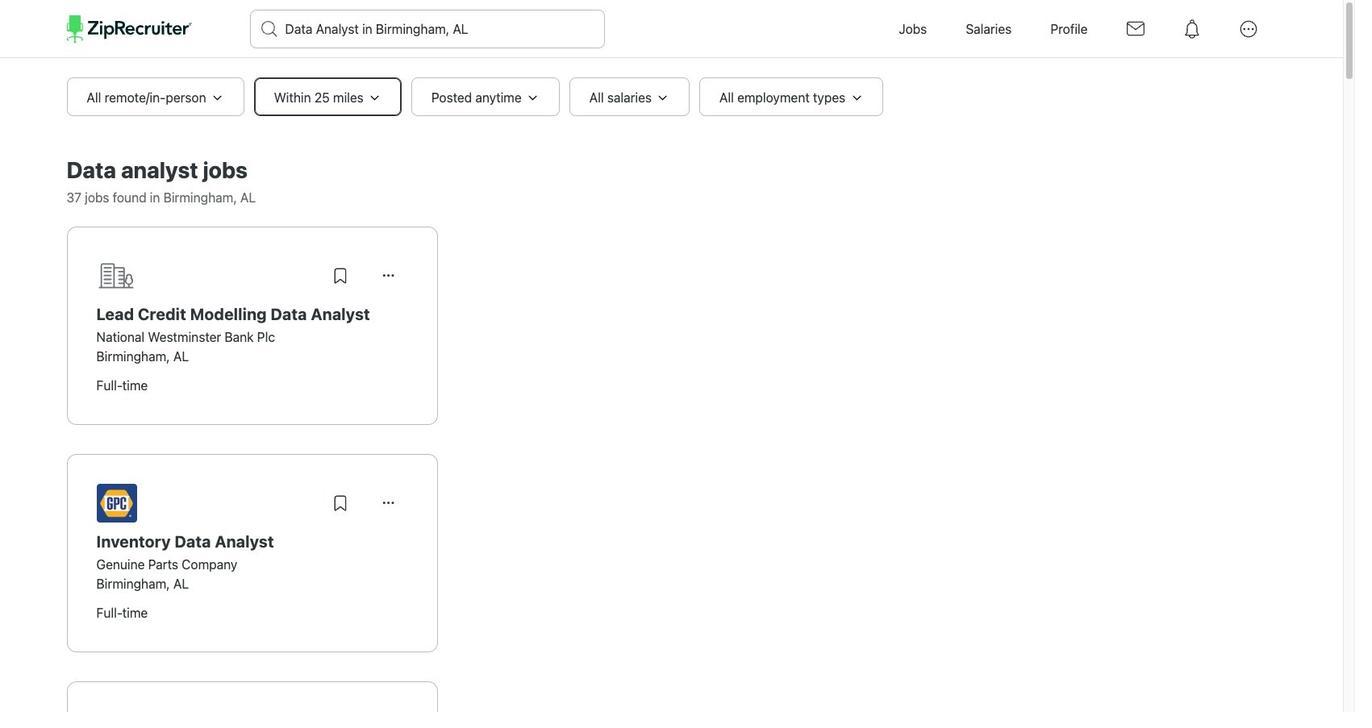 Task type: locate. For each thing, give the bounding box(es) containing it.
notifications image
[[1174, 10, 1211, 48]]

save job for later image
[[330, 266, 350, 286]]

Search job title or keyword search field
[[251, 10, 604, 48]]

None button
[[369, 257, 408, 295], [369, 484, 408, 523], [369, 257, 408, 295], [369, 484, 408, 523]]



Task type: describe. For each thing, give the bounding box(es) containing it.
ziprecruiter image
[[67, 15, 192, 43]]

main element
[[67, 0, 1277, 58]]

inventory data analyst image
[[96, 484, 137, 523]]

save job for later image
[[330, 494, 350, 513]]

menu image
[[1230, 10, 1267, 48]]

inventory data analyst element
[[96, 533, 408, 552]]

lead credit modelling data analyst element
[[96, 305, 408, 324]]



Task type: vqa. For each thing, say whether or not it's contained in the screenshot.
Websites element
no



